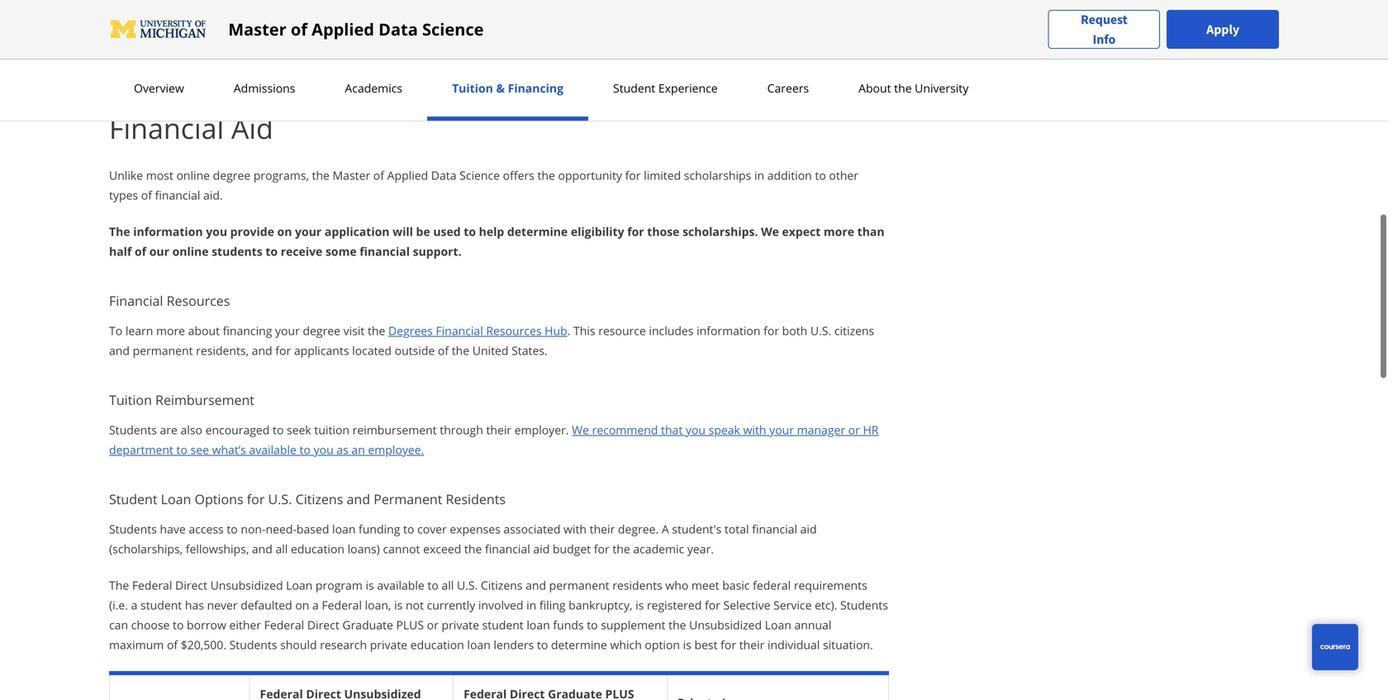 Task type: locate. For each thing, give the bounding box(es) containing it.
0 vertical spatial available
[[249, 442, 297, 458]]

2 vertical spatial loan
[[765, 617, 792, 633]]

the up located
[[368, 323, 386, 339]]

1 vertical spatial permanent
[[550, 577, 610, 593]]

0 vertical spatial your
[[295, 224, 322, 239]]

on
[[277, 224, 292, 239], [295, 597, 310, 613]]

1 vertical spatial more
[[824, 224, 855, 239]]

1 vertical spatial with
[[564, 521, 587, 537]]

the left academic
[[613, 541, 631, 557]]

1 horizontal spatial loan
[[467, 637, 491, 653]]

your left manager
[[770, 422, 794, 438]]

u.s. up need-
[[268, 490, 292, 508]]

1 vertical spatial won't
[[664, 40, 693, 56]]

that inside we recommend that you speak with your manager or hr department to see what's available to you as an employee.
[[661, 422, 683, 438]]

on up receive
[[277, 224, 292, 239]]

citizens up "based"
[[296, 490, 343, 508]]

for right budget
[[594, 541, 610, 557]]

we
[[109, 0, 126, 16], [762, 224, 780, 239], [572, 422, 589, 438]]

0 horizontal spatial private
[[370, 637, 408, 653]]

data right the plan,
[[379, 18, 418, 41]]

experience
[[659, 80, 718, 96]]

has
[[185, 597, 204, 613]]

opportunity
[[558, 167, 623, 183]]

2 horizontal spatial their
[[740, 637, 765, 653]]

u.s. right both
[[811, 323, 832, 339]]

online up aid.
[[176, 167, 210, 183]]

1 horizontal spatial their
[[590, 521, 615, 537]]

1 vertical spatial private
[[370, 637, 408, 653]]

0 horizontal spatial term
[[592, 40, 618, 56]]

1 horizontal spatial education
[[411, 637, 464, 653]]

hub
[[545, 323, 568, 339]]

your up receive
[[295, 224, 322, 239]]

about
[[859, 80, 892, 96]]

even
[[511, 40, 537, 56]]

with inside students have access to non-need-based loan funding to cover expenses associated with their degree. a student's total financial aid (scholarships, fellowships, and all education loans) cannot exceed the financial aid budget for the academic year.
[[564, 521, 587, 537]]

fellowships,
[[186, 541, 249, 557]]

private down the graduate
[[370, 637, 408, 653]]

we inside we recommend that you speak with your manager or hr department to see what's available to you as an employee.
[[572, 422, 589, 438]]

and down into
[[209, 40, 230, 56]]

fortunately
[[321, 0, 381, 16]]

loan up loans)
[[332, 521, 356, 537]]

the left whole
[[550, 0, 568, 16]]

&
[[496, 80, 505, 96]]

1 horizontal spatial in
[[755, 167, 765, 183]]

2 horizontal spatial federal
[[322, 597, 362, 613]]

careers link
[[763, 80, 814, 96]]

we for that
[[572, 422, 589, 438]]

exceed
[[423, 541, 462, 557]]

won't up each
[[406, 0, 436, 16]]

financial
[[155, 187, 200, 203], [360, 243, 410, 259], [753, 521, 798, 537], [485, 541, 531, 557]]

0 vertical spatial master
[[228, 18, 287, 41]]

with inside we recommend that you speak with your manager or hr department to see what's available to you as an employee.
[[744, 422, 767, 438]]

1 vertical spatial degree
[[303, 323, 341, 339]]

admissions link
[[229, 80, 300, 96]]

into
[[213, 20, 234, 36]]

aid
[[801, 521, 817, 537], [534, 541, 550, 557]]

other down classes
[[855, 20, 885, 36]]

for left limited
[[626, 167, 641, 183]]

0 vertical spatial the
[[109, 224, 130, 239]]

to right lenders
[[537, 637, 548, 653]]

master inside unlike most online degree programs, the master of applied data science offers the opportunity for limited scholarships in addition to other types of financial aid.
[[333, 167, 371, 183]]

data
[[379, 18, 418, 41], [431, 167, 457, 183]]

be
[[439, 0, 452, 16], [696, 40, 710, 56], [416, 224, 430, 239]]

0 vertical spatial determine
[[508, 224, 568, 239]]

in left filing
[[527, 597, 537, 613]]

more down financial resources
[[156, 323, 185, 339]]

be down comes
[[696, 40, 710, 56]]

funds
[[553, 617, 584, 633]]

other right addition
[[830, 167, 859, 183]]

1 horizontal spatial be
[[439, 0, 452, 16]]

0 horizontal spatial loan
[[161, 490, 191, 508]]

plus
[[396, 617, 424, 633]]

all down need-
[[276, 541, 288, 557]]

as
[[337, 442, 349, 458]]

1 horizontal spatial private
[[442, 617, 479, 633]]

education down "based"
[[291, 541, 345, 557]]

all inside we offer several payment options, and fortunately you won't be billed upfront for the whole degree. you may pay per term for all the classes you take that term, opt into a monthly payment plan, or pay each time you register for a course. if something comes up due to work, family, or other life commitments, and you need to take one or more months (sessions) or even an entire term off, you won't be charged.
[[791, 0, 804, 16]]

financing
[[223, 323, 272, 339]]

application
[[325, 224, 390, 239]]

that inside we offer several payment options, and fortunately you won't be billed upfront for the whole degree. you may pay per term for all the classes you take that term, opt into a monthly payment plan, or pay each time you register for a course. if something comes up due to work, family, or other life commitments, and you need to take one or more months (sessions) or even an entire term off, you won't be charged.
[[135, 20, 157, 36]]

either
[[229, 617, 261, 633]]

all inside the federal direct unsubsidized loan program is available to all u.s. citizens and permanent residents who meet basic federal requirements (i.e. a student has never defaulted on a federal loan, is not currently involved in filing bankruptcy, is registered for selective service etc). students can choose to borrow either federal direct graduate plus or private student loan funds to supplement the unsubsidized loan annual maximum of $20,500. students should research private education loan lenders to determine which option is best for their individual situation.
[[442, 577, 454, 593]]

financial up united
[[436, 323, 483, 339]]

degree up applicants
[[303, 323, 341, 339]]

1 horizontal spatial loan
[[286, 577, 313, 593]]

request info button
[[1049, 10, 1161, 49]]

0 vertical spatial online
[[176, 167, 210, 183]]

1 vertical spatial citizens
[[481, 577, 523, 593]]

data inside unlike most online degree programs, the master of applied data science offers the opportunity for limited scholarships in addition to other types of financial aid.
[[431, 167, 457, 183]]

0 horizontal spatial be
[[416, 224, 430, 239]]

unsubsidized up 'best'
[[690, 617, 762, 633]]

0 vertical spatial information
[[133, 224, 203, 239]]

that right recommend
[[661, 422, 683, 438]]

also
[[181, 422, 203, 438]]

payment up into
[[200, 0, 248, 16]]

0 vertical spatial resources
[[167, 292, 230, 310]]

to left help
[[464, 224, 476, 239]]

1 horizontal spatial master
[[333, 167, 371, 183]]

won't down comes
[[664, 40, 693, 56]]

not
[[406, 597, 424, 613]]

2 the from the top
[[109, 577, 129, 593]]

you left 'speak'
[[686, 422, 706, 438]]

1 vertical spatial term
[[592, 40, 618, 56]]

you up "students"
[[206, 224, 227, 239]]

service
[[774, 597, 812, 613]]

on inside "the information you provide on your application will be used to help determine eligibility for those scholarships. we expect more than half of our online students to receive some financial support."
[[277, 224, 292, 239]]

offer
[[129, 0, 155, 16]]

available up not
[[377, 577, 425, 593]]

or down register
[[497, 40, 508, 56]]

1 vertical spatial data
[[431, 167, 457, 183]]

loan,
[[365, 597, 391, 613]]

student down department
[[109, 490, 157, 508]]

their inside the federal direct unsubsidized loan program is available to all u.s. citizens and permanent residents who meet basic federal requirements (i.e. a student has never defaulted on a federal loan, is not currently involved in filing bankruptcy, is registered for selective service etc). students can choose to borrow either federal direct graduate plus or private student loan funds to supplement the unsubsidized loan annual maximum of $20,500. students should research private education loan lenders to determine which option is best for their individual situation.
[[740, 637, 765, 653]]

receive
[[281, 243, 323, 259]]

1 vertical spatial an
[[352, 442, 365, 458]]

work,
[[769, 20, 799, 36]]

2 horizontal spatial more
[[824, 224, 855, 239]]

requirements
[[794, 577, 868, 593]]

private down currently
[[442, 617, 479, 633]]

the for the information you provide on your application will be used to help determine eligibility for those scholarships. we expect more than half of our online students to receive some financial support.
[[109, 224, 130, 239]]

1 vertical spatial that
[[661, 422, 683, 438]]

are
[[160, 422, 178, 438]]

0 horizontal spatial federal
[[132, 577, 172, 593]]

united
[[473, 343, 509, 358]]

1 horizontal spatial won't
[[664, 40, 693, 56]]

to down seek
[[300, 442, 311, 458]]

several
[[158, 0, 197, 16]]

0 vertical spatial that
[[135, 20, 157, 36]]

etc).
[[815, 597, 838, 613]]

student experience
[[613, 80, 718, 96]]

term up due
[[744, 0, 770, 16]]

applied up 'will'
[[387, 167, 428, 183]]

of right outside
[[438, 343, 449, 358]]

0 horizontal spatial tuition
[[109, 391, 152, 409]]

0 vertical spatial permanent
[[133, 343, 193, 358]]

tuition & financing
[[452, 80, 564, 96]]

take up life
[[109, 20, 132, 36]]

degree up aid.
[[213, 167, 251, 183]]

degree. for a
[[618, 521, 659, 537]]

the for the federal direct unsubsidized loan program is available to all u.s. citizens and permanent residents who meet basic federal requirements (i.e. a student has never defaulted on a federal loan, is not currently involved in filing bankruptcy, is registered for selective service etc). students can choose to borrow either federal direct graduate plus or private student loan funds to supplement the unsubsidized loan annual maximum of $20,500. students should research private education loan lenders to determine which option is best for their individual situation.
[[109, 577, 129, 593]]

off,
[[621, 40, 638, 56]]

never
[[207, 597, 238, 613]]

0 vertical spatial in
[[755, 167, 765, 183]]

0 vertical spatial loan
[[332, 521, 356, 537]]

more left than
[[824, 224, 855, 239]]

pay left per in the right of the page
[[700, 0, 719, 16]]

federal
[[753, 577, 791, 593]]

loan down 'service'
[[765, 617, 792, 633]]

aid up requirements
[[801, 521, 817, 537]]

unsubsidized up defaulted
[[210, 577, 283, 593]]

1 vertical spatial in
[[527, 597, 537, 613]]

0 horizontal spatial their
[[486, 422, 512, 438]]

degrees financial resources hub link
[[389, 323, 568, 339]]

2 vertical spatial all
[[442, 577, 454, 593]]

for inside "the information you provide on your application will be used to help determine eligibility for those scholarships. we expect more than half of our online students to receive some financial support."
[[628, 224, 645, 239]]

0 horizontal spatial with
[[564, 521, 587, 537]]

pay
[[700, 0, 719, 16], [389, 20, 409, 36]]

permanent inside the federal direct unsubsidized loan program is available to all u.s. citizens and permanent residents who meet basic federal requirements (i.e. a student has never defaulted on a federal loan, is not currently involved in filing bankruptcy, is registered for selective service etc). students can choose to borrow either federal direct graduate plus or private student loan funds to supplement the unsubsidized loan annual maximum of $20,500. students should research private education loan lenders to determine which option is best for their individual situation.
[[550, 577, 610, 593]]

upfront
[[488, 0, 529, 16]]

2 vertical spatial your
[[770, 422, 794, 438]]

2 vertical spatial more
[[156, 323, 185, 339]]

with up budget
[[564, 521, 587, 537]]

comes
[[676, 20, 711, 36]]

0 vertical spatial we
[[109, 0, 126, 16]]

loan up defaulted
[[286, 577, 313, 593]]

the up family,
[[807, 0, 824, 16]]

monthly
[[247, 20, 291, 36]]

will
[[393, 224, 413, 239]]

private
[[442, 617, 479, 633], [370, 637, 408, 653]]

2 vertical spatial loan
[[467, 637, 491, 653]]

1 horizontal spatial that
[[661, 422, 683, 438]]

students inside students have access to non-need-based loan funding to cover expenses associated with their degree. a student's total financial aid (scholarships, fellowships, and all education loans) cannot exceed the financial aid budget for the academic year.
[[109, 521, 157, 537]]

financial right the total in the bottom of the page
[[753, 521, 798, 537]]

1 horizontal spatial applied
[[387, 167, 428, 183]]

the up the half
[[109, 224, 130, 239]]

all
[[791, 0, 804, 16], [276, 541, 288, 557], [442, 577, 454, 593]]

the down "registered"
[[669, 617, 687, 633]]

financial inside "the information you provide on your application will be used to help determine eligibility for those scholarships. we expect more than half of our online students to receive some financial support."
[[360, 243, 410, 259]]

0 horizontal spatial data
[[379, 18, 418, 41]]

resources up states.
[[486, 323, 542, 339]]

degree. for you
[[607, 0, 647, 16]]

we for several
[[109, 0, 126, 16]]

university of michigan image
[[109, 16, 209, 43]]

information inside . this resource includes information for both u.s. citizens and permanent residents, and for applicants located outside of the united states.
[[697, 323, 761, 339]]

we left offer
[[109, 0, 126, 16]]

direct up research
[[307, 617, 340, 633]]

to inside unlike most online degree programs, the master of applied data science offers the opportunity for limited scholarships in addition to other types of financial aid.
[[815, 167, 827, 183]]

1 vertical spatial master
[[333, 167, 371, 183]]

2 vertical spatial be
[[416, 224, 430, 239]]

1 vertical spatial science
[[460, 167, 500, 183]]

0 vertical spatial payment
[[200, 0, 248, 16]]

help
[[479, 224, 505, 239]]

1 horizontal spatial pay
[[700, 0, 719, 16]]

limited
[[644, 167, 681, 183]]

their
[[486, 422, 512, 438], [590, 521, 615, 537], [740, 637, 765, 653]]

1 the from the top
[[109, 224, 130, 239]]

something
[[615, 20, 673, 36]]

the inside "the information you provide on your application will be used to help determine eligibility for those scholarships. we expect more than half of our online students to receive some financial support."
[[109, 224, 130, 239]]

employer.
[[515, 422, 569, 438]]

resources up about
[[167, 292, 230, 310]]

term down if at top left
[[592, 40, 618, 56]]

tuition for tuition & financing
[[452, 80, 493, 96]]

2 horizontal spatial loan
[[527, 617, 550, 633]]

in
[[755, 167, 765, 183], [527, 597, 537, 613]]

degree. inside students have access to non-need-based loan funding to cover expenses associated with their degree. a student's total financial aid (scholarships, fellowships, and all education loans) cannot exceed the financial aid budget for the academic year.
[[618, 521, 659, 537]]

1 horizontal spatial data
[[431, 167, 457, 183]]

resources
[[167, 292, 230, 310], [486, 323, 542, 339]]

options
[[195, 490, 244, 508]]

students up (scholarships,
[[109, 521, 157, 537]]

determine down funds
[[551, 637, 608, 653]]

options,
[[251, 0, 294, 16]]

0 vertical spatial more
[[365, 40, 394, 56]]

degree inside unlike most online degree programs, the master of applied data science offers the opportunity for limited scholarships in addition to other types of financial aid.
[[213, 167, 251, 183]]

online inside "the information you provide on your application will be used to help determine eligibility for those scholarships. we expect more than half of our online students to receive some financial support."
[[172, 243, 209, 259]]

1 horizontal spatial all
[[442, 577, 454, 593]]

financial for financial resources
[[109, 292, 163, 310]]

0 horizontal spatial take
[[109, 20, 132, 36]]

online right 'our'
[[172, 243, 209, 259]]

an inside we recommend that you speak with your manager or hr department to see what's available to you as an employee.
[[352, 442, 365, 458]]

1 horizontal spatial on
[[295, 597, 310, 613]]

provide
[[230, 224, 274, 239]]

available
[[249, 442, 297, 458], [377, 577, 425, 593]]

with right 'speak'
[[744, 422, 767, 438]]

2 horizontal spatial u.s.
[[811, 323, 832, 339]]

most
[[146, 167, 173, 183]]

to right need
[[286, 40, 297, 56]]

through
[[440, 422, 483, 438]]

1 horizontal spatial take
[[300, 40, 323, 56]]

we left expect
[[762, 224, 780, 239]]

or inside the federal direct unsubsidized loan program is available to all u.s. citizens and permanent residents who meet basic federal requirements (i.e. a student has never defaulted on a federal loan, is not currently involved in filing bankruptcy, is registered for selective service etc). students can choose to borrow either federal direct graduate plus or private student loan funds to supplement the unsubsidized loan annual maximum of $20,500. students should research private education loan lenders to determine which option is best for their individual situation.
[[427, 617, 439, 633]]

1 horizontal spatial information
[[697, 323, 761, 339]]

we inside we offer several payment options, and fortunately you won't be billed upfront for the whole degree. you may pay per term for all the classes you take that term, opt into a monthly payment plan, or pay each time you register for a course. if something comes up due to work, family, or other life commitments, and you need to take one or more months (sessions) or even an entire term off, you won't be charged.
[[109, 0, 126, 16]]

1 vertical spatial we
[[762, 224, 780, 239]]

that down offer
[[135, 20, 157, 36]]

2 horizontal spatial we
[[762, 224, 780, 239]]

0 vertical spatial direct
[[175, 577, 207, 593]]

located
[[352, 343, 392, 358]]

1 vertical spatial tuition
[[109, 391, 152, 409]]

the
[[550, 0, 568, 16], [807, 0, 824, 16], [895, 80, 912, 96], [312, 167, 330, 183], [538, 167, 555, 183], [368, 323, 386, 339], [452, 343, 470, 358], [465, 541, 482, 557], [613, 541, 631, 557], [669, 617, 687, 633]]

0 vertical spatial education
[[291, 541, 345, 557]]

master up application
[[333, 167, 371, 183]]

student's
[[672, 521, 722, 537]]

of inside . this resource includes information for both u.s. citizens and permanent residents, and for applicants located outside of the united states.
[[438, 343, 449, 358]]

0 vertical spatial unsubsidized
[[210, 577, 283, 593]]

degree. inside we offer several payment options, and fortunately you won't be billed upfront for the whole degree. you may pay per term for all the classes you take that term, opt into a monthly payment plan, or pay each time you register for a course. if something comes up due to work, family, or other life commitments, and you need to take one or more months (sessions) or even an entire term off, you won't be charged.
[[607, 0, 647, 16]]

master
[[228, 18, 287, 41], [333, 167, 371, 183]]

be right 'will'
[[416, 224, 430, 239]]

1 vertical spatial other
[[830, 167, 859, 183]]

1 horizontal spatial u.s.
[[457, 577, 478, 593]]

0 horizontal spatial won't
[[406, 0, 436, 16]]

other inside unlike most online degree programs, the master of applied data science offers the opportunity for limited scholarships in addition to other types of financial aid.
[[830, 167, 859, 183]]

1 horizontal spatial an
[[540, 40, 554, 56]]

employee.
[[368, 442, 424, 458]]

0 vertical spatial degree
[[213, 167, 251, 183]]

to right addition
[[815, 167, 827, 183]]

2 vertical spatial federal
[[264, 617, 304, 633]]

of
[[291, 18, 308, 41], [374, 167, 384, 183], [141, 187, 152, 203], [135, 243, 146, 259], [438, 343, 449, 358], [167, 637, 178, 653]]

online
[[176, 167, 210, 183], [172, 243, 209, 259]]

financial
[[109, 109, 224, 147], [109, 292, 163, 310], [436, 323, 483, 339]]

students right etc).
[[841, 597, 889, 613]]

0 horizontal spatial u.s.
[[268, 490, 292, 508]]

the inside the federal direct unsubsidized loan program is available to all u.s. citizens and permanent residents who meet basic federal requirements (i.e. a student has never defaulted on a federal loan, is not currently involved in filing bankruptcy, is registered for selective service etc). students can choose to borrow either federal direct graduate plus or private student loan funds to supplement the unsubsidized loan annual maximum of $20,500. students should research private education loan lenders to determine which option is best for their individual situation.
[[109, 577, 129, 593]]

u.s.
[[811, 323, 832, 339], [268, 490, 292, 508], [457, 577, 478, 593]]

0 horizontal spatial pay
[[389, 20, 409, 36]]

life
[[109, 40, 125, 56]]

of right the types at the top of the page
[[141, 187, 152, 203]]

loan inside students have access to non-need-based loan funding to cover expenses associated with their degree. a student's total financial aid (scholarships, fellowships, and all education loans) cannot exceed the financial aid budget for the academic year.
[[332, 521, 356, 537]]

pay left each
[[389, 20, 409, 36]]

1 vertical spatial available
[[377, 577, 425, 593]]

0 horizontal spatial all
[[276, 541, 288, 557]]

speak
[[709, 422, 741, 438]]

you inside "the information you provide on your application will be used to help determine eligibility for those scholarships. we expect more than half of our online students to receive some financial support."
[[206, 224, 227, 239]]

federal down program
[[322, 597, 362, 613]]

science down billed
[[422, 18, 484, 41]]

1 horizontal spatial student
[[613, 80, 656, 96]]

states.
[[512, 343, 548, 358]]

on right defaulted
[[295, 597, 310, 613]]

in left addition
[[755, 167, 765, 183]]

information inside "the information you provide on your application will be used to help determine eligibility for those scholarships. we expect more than half of our online students to receive some financial support."
[[133, 224, 203, 239]]

be inside "the information you provide on your application will be used to help determine eligibility for those scholarships. we expect more than half of our online students to receive some financial support."
[[416, 224, 430, 239]]

a right into
[[237, 20, 244, 36]]

for left both
[[764, 323, 780, 339]]

the information you provide on your application will be used to help determine eligibility for those scholarships. we expect more than half of our online students to receive some financial support.
[[109, 224, 885, 259]]

maximum
[[109, 637, 164, 653]]

financing
[[508, 80, 564, 96]]

to
[[109, 323, 123, 339]]

available inside we recommend that you speak with your manager or hr department to see what's available to you as an employee.
[[249, 442, 297, 458]]

your inside "the information you provide on your application will be used to help determine eligibility for those scholarships. we expect more than half of our online students to receive some financial support."
[[295, 224, 322, 239]]

your for financing
[[275, 323, 300, 339]]

0 vertical spatial student
[[613, 80, 656, 96]]

take left one
[[300, 40, 323, 56]]

0 horizontal spatial information
[[133, 224, 203, 239]]

1 horizontal spatial citizens
[[481, 577, 523, 593]]

plan,
[[345, 20, 372, 36]]

for inside unlike most online degree programs, the master of applied data science offers the opportunity for limited scholarships in addition to other types of financial aid.
[[626, 167, 641, 183]]

0 horizontal spatial we
[[109, 0, 126, 16]]



Task type: describe. For each thing, give the bounding box(es) containing it.
months
[[397, 40, 438, 56]]

you left as
[[314, 442, 334, 458]]

1 horizontal spatial payment
[[294, 20, 342, 36]]

of up application
[[374, 167, 384, 183]]

we recommend that you speak with your manager or hr department to see what's available to you as an employee.
[[109, 422, 879, 458]]

offers
[[503, 167, 535, 183]]

u.s. inside . this resource includes information for both u.s. citizens and permanent residents, and for applicants located outside of the united states.
[[811, 323, 832, 339]]

the right offers
[[538, 167, 555, 183]]

. this resource includes information for both u.s. citizens and permanent residents, and for applicants located outside of the united states.
[[109, 323, 875, 358]]

1 vertical spatial aid
[[534, 541, 550, 557]]

online inside unlike most online degree programs, the master of applied data science offers the opportunity for limited scholarships in addition to other types of financial aid.
[[176, 167, 210, 183]]

1 horizontal spatial unsubsidized
[[690, 617, 762, 633]]

unlike most online degree programs, the master of applied data science offers the opportunity for limited scholarships in addition to other types of financial aid.
[[109, 167, 859, 203]]

hr
[[864, 422, 879, 438]]

aid.
[[203, 187, 223, 203]]

to left non-
[[227, 521, 238, 537]]

you
[[650, 0, 671, 16]]

due
[[731, 20, 752, 36]]

types
[[109, 187, 138, 203]]

1 horizontal spatial direct
[[307, 617, 340, 633]]

you down billed
[[468, 20, 488, 36]]

on inside the federal direct unsubsidized loan program is available to all u.s. citizens and permanent residents who meet basic federal requirements (i.e. a student has never defaulted on a federal loan, is not currently involved in filing bankruptcy, is registered for selective service etc). students can choose to borrow either federal direct graduate plus or private student loan funds to supplement the unsubsidized loan annual maximum of $20,500. students should research private education loan lenders to determine which option is best for their individual situation.
[[295, 597, 310, 613]]

available inside the federal direct unsubsidized loan program is available to all u.s. citizens and permanent residents who meet basic federal requirements (i.e. a student has never defaulted on a federal loan, is not currently involved in filing bankruptcy, is registered for selective service etc). students can choose to borrow either federal direct graduate plus or private student loan funds to supplement the unsubsidized loan annual maximum of $20,500. students should research private education loan lenders to determine which option is best for their individual situation.
[[377, 577, 425, 593]]

or down classes
[[840, 20, 852, 36]]

to left seek
[[273, 422, 284, 438]]

0 vertical spatial citizens
[[296, 490, 343, 508]]

a down program
[[313, 597, 319, 613]]

0 vertical spatial private
[[442, 617, 479, 633]]

the down expenses
[[465, 541, 482, 557]]

for right upfront
[[532, 0, 547, 16]]

the inside . this resource includes information for both u.s. citizens and permanent residents, and for applicants located outside of the united states.
[[452, 343, 470, 358]]

the right about
[[895, 80, 912, 96]]

for down meet
[[705, 597, 721, 613]]

apply button
[[1168, 10, 1280, 49]]

involved
[[479, 597, 524, 613]]

a right '(i.e.' on the bottom
[[131, 597, 138, 613]]

0 horizontal spatial payment
[[200, 0, 248, 16]]

all inside students have access to non-need-based loan funding to cover expenses associated with their degree. a student's total financial aid (scholarships, fellowships, and all education loans) cannot exceed the financial aid budget for the academic year.
[[276, 541, 288, 557]]

and down the to
[[109, 343, 130, 358]]

education inside students have access to non-need-based loan funding to cover expenses associated with their degree. a student's total financial aid (scholarships, fellowships, and all education loans) cannot exceed the financial aid budget for the academic year.
[[291, 541, 345, 557]]

financial down associated
[[485, 541, 531, 557]]

1 vertical spatial resources
[[486, 323, 542, 339]]

for up work,
[[773, 0, 788, 16]]

you left need
[[233, 40, 253, 56]]

charged.
[[713, 40, 760, 56]]

0 horizontal spatial resources
[[167, 292, 230, 310]]

0 horizontal spatial applied
[[312, 18, 374, 41]]

outside
[[395, 343, 435, 358]]

need
[[256, 40, 283, 56]]

about the university link
[[854, 80, 974, 96]]

0 vertical spatial aid
[[801, 521, 817, 537]]

your for on
[[295, 224, 322, 239]]

in inside unlike most online degree programs, the master of applied data science offers the opportunity for limited scholarships in addition to other types of financial aid.
[[755, 167, 765, 183]]

lenders
[[494, 637, 534, 653]]

student loan options for u.s. citizens and permanent residents
[[109, 490, 506, 508]]

applied inside unlike most online degree programs, the master of applied data science offers the opportunity for limited scholarships in addition to other types of financial aid.
[[387, 167, 428, 183]]

to up the cannot
[[403, 521, 415, 537]]

more inside we offer several payment options, and fortunately you won't be billed upfront for the whole degree. you may pay per term for all the classes you take that term, opt into a monthly payment plan, or pay each time you register for a course. if something comes up due to work, family, or other life commitments, and you need to take one or more months (sessions) or even an entire term off, you won't be charged.
[[365, 40, 394, 56]]

applicants
[[294, 343, 349, 358]]

up
[[714, 20, 728, 36]]

0 vertical spatial science
[[422, 18, 484, 41]]

programs,
[[254, 167, 309, 183]]

individual
[[768, 637, 820, 653]]

student for student experience
[[613, 80, 656, 96]]

resource
[[599, 323, 646, 339]]

cannot
[[383, 541, 420, 557]]

financial aid
[[109, 109, 274, 147]]

option
[[645, 637, 680, 653]]

1 vertical spatial pay
[[389, 20, 409, 36]]

tuition for tuition reimbursement
[[109, 391, 152, 409]]

their inside students have access to non-need-based loan funding to cover expenses associated with their degree. a student's total financial aid (scholarships, fellowships, and all education loans) cannot exceed the financial aid budget for the academic year.
[[590, 521, 615, 537]]

annual
[[795, 617, 832, 633]]

students are also encouraged to seek tuition reimbursement through their employer.
[[109, 422, 572, 438]]

a up entire
[[553, 20, 560, 36]]

determine inside "the information you provide on your application will be used to help determine eligibility for those scholarships. we expect more than half of our online students to receive some financial support."
[[508, 224, 568, 239]]

0 vertical spatial their
[[486, 422, 512, 438]]

1 horizontal spatial student
[[482, 617, 524, 633]]

0 horizontal spatial master
[[228, 18, 287, 41]]

financial for financial aid
[[109, 109, 224, 147]]

and inside students have access to non-need-based loan funding to cover expenses associated with their degree. a student's total financial aid (scholarships, fellowships, and all education loans) cannot exceed the financial aid budget for the academic year.
[[252, 541, 273, 557]]

overview
[[134, 80, 184, 96]]

is down residents
[[636, 597, 644, 613]]

students
[[212, 243, 263, 259]]

defaulted
[[241, 597, 292, 613]]

your inside we recommend that you speak with your manager or hr department to see what's available to you as an employee.
[[770, 422, 794, 438]]

used
[[433, 224, 461, 239]]

one
[[326, 40, 347, 56]]

department
[[109, 442, 174, 458]]

aid
[[231, 109, 274, 147]]

1 horizontal spatial term
[[744, 0, 770, 16]]

you right classes
[[868, 0, 888, 16]]

1 vertical spatial loan
[[286, 577, 313, 593]]

for inside students have access to non-need-based loan funding to cover expenses associated with their degree. a student's total financial aid (scholarships, fellowships, and all education loans) cannot exceed the financial aid budget for the academic year.
[[594, 541, 610, 557]]

$20,500.
[[181, 637, 227, 653]]

or inside we recommend that you speak with your manager or hr department to see what's available to you as an employee.
[[849, 422, 861, 438]]

have
[[160, 521, 186, 537]]

degrees
[[389, 323, 433, 339]]

our
[[149, 243, 169, 259]]

program
[[316, 577, 363, 593]]

in inside the federal direct unsubsidized loan program is available to all u.s. citizens and permanent residents who meet basic federal requirements (i.e. a student has never defaulted on a federal loan, is not currently involved in filing bankruptcy, is registered for selective service etc). students can choose to borrow either federal direct graduate plus or private student loan funds to supplement the unsubsidized loan annual maximum of $20,500. students should research private education loan lenders to determine which option is best for their individual situation.
[[527, 597, 537, 613]]

and up funding
[[347, 490, 370, 508]]

2 horizontal spatial be
[[696, 40, 710, 56]]

encouraged
[[206, 422, 270, 438]]

of inside "the information you provide on your application will be used to help determine eligibility for those scholarships. we expect more than half of our online students to receive some financial support."
[[135, 243, 146, 259]]

half
[[109, 243, 132, 259]]

to right "choose"
[[173, 617, 184, 633]]

for left applicants
[[276, 343, 291, 358]]

a
[[662, 521, 669, 537]]

master of applied data science
[[228, 18, 484, 41]]

education inside the federal direct unsubsidized loan program is available to all u.s. citizens and permanent residents who meet basic federal requirements (i.e. a student has never defaulted on a federal loan, is not currently involved in filing bankruptcy, is registered for selective service etc). students can choose to borrow either federal direct graduate plus or private student loan funds to supplement the unsubsidized loan annual maximum of $20,500. students should research private education loan lenders to determine which option is best for their individual situation.
[[411, 637, 464, 653]]

year.
[[688, 541, 714, 557]]

scholarships
[[684, 167, 752, 183]]

visit
[[344, 323, 365, 339]]

eligibility
[[571, 224, 625, 239]]

you up master of applied data science
[[384, 0, 403, 16]]

the right 'programs,'
[[312, 167, 330, 183]]

should
[[280, 637, 317, 653]]

science inside unlike most online degree programs, the master of applied data science offers the opportunity for limited scholarships in addition to other types of financial aid.
[[460, 167, 500, 183]]

for up even
[[535, 20, 550, 36]]

you down something
[[641, 40, 661, 56]]

u.s. inside the federal direct unsubsidized loan program is available to all u.s. citizens and permanent residents who meet basic federal requirements (i.e. a student has never defaulted on a federal loan, is not currently involved in filing bankruptcy, is registered for selective service etc). students can choose to borrow either federal direct graduate plus or private student loan funds to supplement the unsubsidized loan annual maximum of $20,500. students should research private education loan lenders to determine which option is best for their individual situation.
[[457, 577, 478, 593]]

or right the plan,
[[375, 20, 386, 36]]

unlike
[[109, 167, 143, 183]]

to down bankruptcy,
[[587, 617, 598, 633]]

learn
[[126, 323, 153, 339]]

.
[[568, 323, 571, 339]]

those
[[648, 224, 680, 239]]

currently
[[427, 597, 476, 613]]

0 horizontal spatial direct
[[175, 577, 207, 593]]

students up department
[[109, 422, 157, 438]]

non-
[[241, 521, 266, 537]]

based
[[297, 521, 329, 537]]

overview link
[[129, 80, 189, 96]]

is left 'best'
[[683, 637, 692, 653]]

to left see
[[177, 442, 188, 458]]

students down the 'either'
[[230, 637, 277, 653]]

to down provide
[[266, 243, 278, 259]]

citizens inside the federal direct unsubsidized loan program is available to all u.s. citizens and permanent residents who meet basic federal requirements (i.e. a student has never defaulted on a federal loan, is not currently involved in filing bankruptcy, is registered for selective service etc). students can choose to borrow either federal direct graduate plus or private student loan funds to supplement the unsubsidized loan annual maximum of $20,500. students should research private education loan lenders to determine which option is best for their individual situation.
[[481, 577, 523, 593]]

and down financing
[[252, 343, 273, 358]]

and inside the federal direct unsubsidized loan program is available to all u.s. citizens and permanent residents who meet basic federal requirements (i.e. a student has never defaulted on a federal loan, is not currently involved in filing bankruptcy, is registered for selective service etc). students can choose to borrow either federal direct graduate plus or private student loan funds to supplement the unsubsidized loan annual maximum of $20,500. students should research private education loan lenders to determine which option is best for their individual situation.
[[526, 577, 547, 593]]

0 vertical spatial won't
[[406, 0, 436, 16]]

1 horizontal spatial federal
[[264, 617, 304, 633]]

the inside the federal direct unsubsidized loan program is available to all u.s. citizens and permanent residents who meet basic federal requirements (i.e. a student has never defaulted on a federal loan, is not currently involved in filing bankruptcy, is registered for selective service etc). students can choose to borrow either federal direct graduate plus or private student loan funds to supplement the unsubsidized loan annual maximum of $20,500. students should research private education loan lenders to determine which option is best for their individual situation.
[[669, 617, 687, 633]]

classes
[[827, 0, 865, 16]]

of down "options,"
[[291, 18, 308, 41]]

for right 'best'
[[721, 637, 737, 653]]

1 vertical spatial take
[[300, 40, 323, 56]]

students have access to non-need-based loan funding to cover expenses associated with their degree. a student's total financial aid (scholarships, fellowships, and all education loans) cannot exceed the financial aid budget for the academic year.
[[109, 521, 817, 557]]

to up currently
[[428, 577, 439, 593]]

1 vertical spatial federal
[[322, 597, 362, 613]]

is left not
[[394, 597, 403, 613]]

academic
[[634, 541, 685, 557]]

reimbursement
[[353, 422, 437, 438]]

per
[[722, 0, 741, 16]]

or right one
[[350, 40, 362, 56]]

family,
[[802, 20, 837, 36]]

financial resources
[[109, 292, 230, 310]]

0 horizontal spatial more
[[156, 323, 185, 339]]

financial inside unlike most online degree programs, the master of applied data science offers the opportunity for limited scholarships in addition to other types of financial aid.
[[155, 187, 200, 203]]

and right "options,"
[[297, 0, 318, 16]]

associated
[[504, 521, 561, 537]]

scholarships.
[[683, 224, 759, 239]]

time
[[440, 20, 465, 36]]

determine inside the federal direct unsubsidized loan program is available to all u.s. citizens and permanent residents who meet basic federal requirements (i.e. a student has never defaulted on a federal loan, is not currently involved in filing bankruptcy, is registered for selective service etc). students can choose to borrow either federal direct graduate plus or private student loan funds to supplement the unsubsidized loan annual maximum of $20,500. students should research private education loan lenders to determine which option is best for their individual situation.
[[551, 637, 608, 653]]

permanent inside . this resource includes information for both u.s. citizens and permanent residents, and for applicants located outside of the united states.
[[133, 343, 193, 358]]

of inside the federal direct unsubsidized loan program is available to all u.s. citizens and permanent residents who meet basic federal requirements (i.e. a student has never defaulted on a federal loan, is not currently involved in filing bankruptcy, is registered for selective service etc). students can choose to borrow either federal direct graduate plus or private student loan funds to supplement the unsubsidized loan annual maximum of $20,500. students should research private education loan lenders to determine which option is best for their individual situation.
[[167, 637, 178, 653]]

0 vertical spatial student
[[141, 597, 182, 613]]

we inside "the information you provide on your application will be used to help determine eligibility for those scholarships. we expect more than half of our online students to receive some financial support."
[[762, 224, 780, 239]]

more inside "the information you provide on your application will be used to help determine eligibility for those scholarships. we expect more than half of our online students to receive some financial support."
[[824, 224, 855, 239]]

research
[[320, 637, 367, 653]]

need-
[[266, 521, 297, 537]]

2 vertical spatial financial
[[436, 323, 483, 339]]

to right due
[[755, 20, 766, 36]]

register
[[491, 20, 532, 36]]

an inside we offer several payment options, and fortunately you won't be billed upfront for the whole degree. you may pay per term for all the classes you take that term, opt into a monthly payment plan, or pay each time you register for a course. if something comes up due to work, family, or other life commitments, and you need to take one or more months (sessions) or even an entire term off, you won't be charged.
[[540, 40, 554, 56]]

for up non-
[[247, 490, 265, 508]]

university
[[915, 80, 969, 96]]

other inside we offer several payment options, and fortunately you won't be billed upfront for the whole degree. you may pay per term for all the classes you take that term, opt into a monthly payment plan, or pay each time you register for a course. if something comes up due to work, family, or other life commitments, and you need to take one or more months (sessions) or even an entire term off, you won't be charged.
[[855, 20, 885, 36]]

is up loan,
[[366, 577, 374, 593]]

expect
[[783, 224, 821, 239]]

budget
[[553, 541, 591, 557]]

student for student loan options for u.s. citizens and permanent residents
[[109, 490, 157, 508]]

the federal direct unsubsidized loan program is available to all u.s. citizens and permanent residents who meet basic federal requirements (i.e. a student has never defaulted on a federal loan, is not currently involved in filing bankruptcy, is registered for selective service etc). students can choose to borrow either federal direct graduate plus or private student loan funds to supplement the unsubsidized loan annual maximum of $20,500. students should research private education loan lenders to determine which option is best for their individual situation.
[[109, 577, 889, 653]]

can
[[109, 617, 128, 633]]

access
[[189, 521, 224, 537]]

0 vertical spatial data
[[379, 18, 418, 41]]

reimbursement
[[155, 391, 255, 409]]

tuition & financing link
[[447, 80, 569, 96]]

best
[[695, 637, 718, 653]]

1 horizontal spatial degree
[[303, 323, 341, 339]]



Task type: vqa. For each thing, say whether or not it's contained in the screenshot.
skill at left top
no



